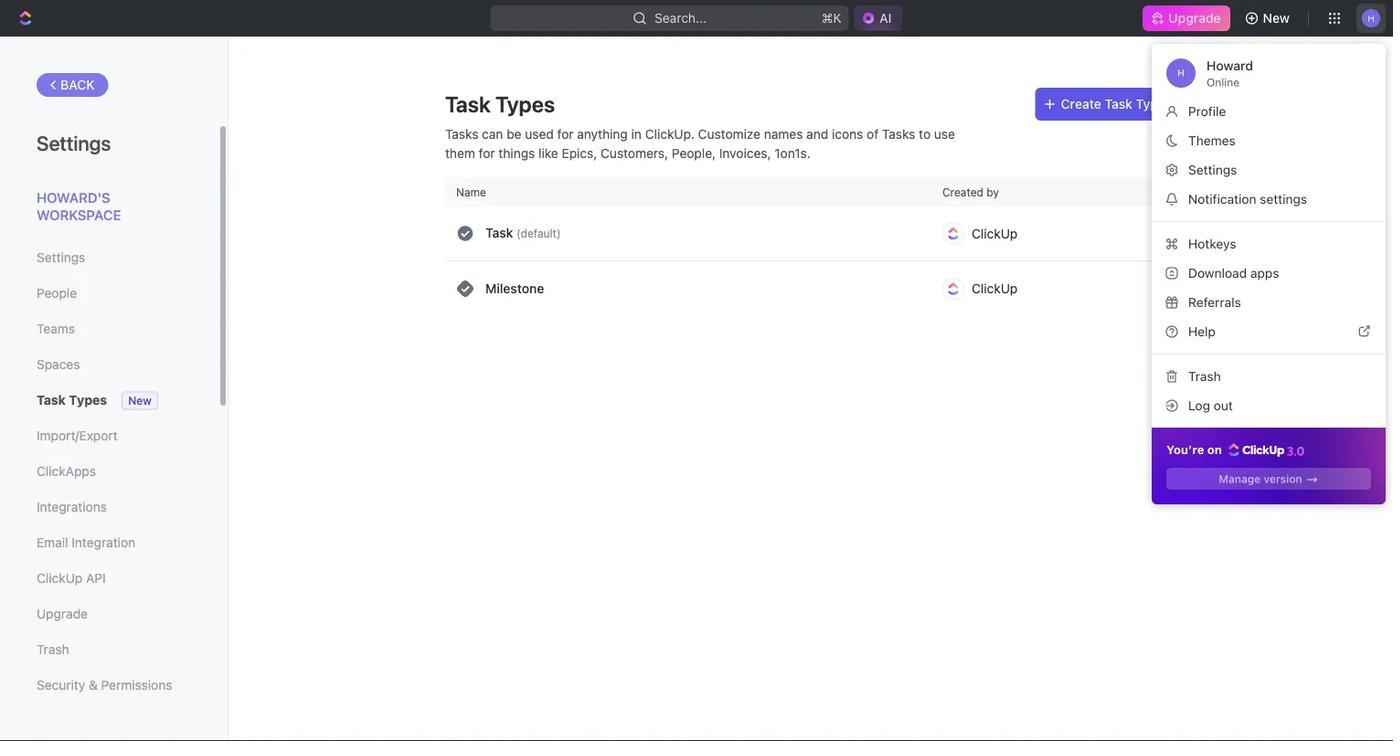 Task type: locate. For each thing, give the bounding box(es) containing it.
upgrade up howard
[[1169, 11, 1222, 26]]

0 vertical spatial settings
[[37, 131, 111, 155]]

can
[[482, 126, 503, 141]]

task left (default) on the top left of page
[[486, 226, 513, 241]]

create task type
[[1062, 96, 1166, 112]]

1 vertical spatial task types
[[37, 393, 107, 408]]

0 vertical spatial task types
[[445, 91, 555, 117]]

0 horizontal spatial new
[[128, 395, 152, 407]]

0 vertical spatial new
[[1264, 11, 1291, 26]]

like
[[539, 145, 559, 161]]

trash
[[1189, 369, 1222, 384], [37, 643, 69, 658]]

trash up log
[[1189, 369, 1222, 384]]

profile
[[1189, 104, 1227, 119]]

clickapps link
[[37, 456, 182, 488]]

1 horizontal spatial tasks
[[883, 126, 916, 141]]

0 horizontal spatial types
[[69, 393, 107, 408]]

task types up import/export at the bottom of the page
[[37, 393, 107, 408]]

clickup api
[[37, 571, 106, 586]]

customers,
[[601, 145, 669, 161]]

created
[[943, 186, 984, 198]]

manage version
[[1220, 473, 1303, 486]]

task up "can" at the left top of page
[[445, 91, 491, 117]]

h button
[[1357, 4, 1387, 33]]

0 horizontal spatial upgrade link
[[37, 599, 182, 630]]

download apps
[[1189, 266, 1280, 281]]

0 horizontal spatial trash
[[37, 643, 69, 658]]

1 horizontal spatial new
[[1264, 11, 1291, 26]]

spaces
[[37, 357, 80, 372]]

for up epics,
[[558, 126, 574, 141]]

0 horizontal spatial tasks
[[445, 126, 479, 141]]

for down "can" at the left top of page
[[479, 145, 495, 161]]

log out button
[[1160, 391, 1379, 421]]

1 vertical spatial clickup
[[972, 281, 1018, 296]]

teams
[[37, 322, 75, 337]]

type
[[1137, 96, 1166, 112]]

0 vertical spatial upgrade
[[1169, 11, 1222, 26]]

settings down themes
[[1189, 162, 1238, 177]]

1 vertical spatial for
[[479, 145, 495, 161]]

0 vertical spatial types
[[496, 91, 555, 117]]

notification
[[1189, 192, 1257, 207]]

on
[[1208, 443, 1223, 457]]

1 vertical spatial settings
[[1189, 162, 1238, 177]]

0 vertical spatial for
[[558, 126, 574, 141]]

upgrade down clickup api
[[37, 607, 88, 622]]

clickup inside 'settings' element
[[37, 571, 83, 586]]

people,
[[672, 145, 716, 161]]

help
[[1189, 324, 1216, 339]]

milestone
[[486, 281, 545, 296]]

howard's
[[37, 189, 110, 205]]

types up import/export at the bottom of the page
[[69, 393, 107, 408]]

download apps button
[[1160, 259, 1379, 288]]

1 horizontal spatial task types
[[445, 91, 555, 117]]

tasks
[[445, 126, 479, 141], [883, 126, 916, 141]]

1 vertical spatial upgrade
[[37, 607, 88, 622]]

types up be
[[496, 91, 555, 117]]

trash button
[[1160, 362, 1379, 391]]

howard online
[[1207, 58, 1254, 89]]

settings link
[[37, 242, 182, 273]]

settings inside button
[[1189, 162, 1238, 177]]

task inside 'settings' element
[[37, 393, 66, 408]]

create task type button
[[1036, 88, 1177, 121]]

by
[[987, 186, 1000, 198]]

0 vertical spatial clickup
[[972, 226, 1018, 241]]

names
[[764, 126, 803, 141]]

1 vertical spatial upgrade link
[[37, 599, 182, 630]]

0 horizontal spatial upgrade
[[37, 607, 88, 622]]

trash up security
[[37, 643, 69, 658]]

task left the type
[[1105, 96, 1133, 112]]

trash link
[[37, 635, 182, 666]]

task down 'spaces'
[[37, 393, 66, 408]]

1 horizontal spatial h
[[1369, 13, 1375, 23]]

1 horizontal spatial for
[[558, 126, 574, 141]]

upgrade link up howard
[[1144, 5, 1231, 31]]

themes button
[[1160, 126, 1379, 155]]

you're on
[[1167, 443, 1226, 457]]

tasks up them
[[445, 126, 479, 141]]

task types
[[445, 91, 555, 117], [37, 393, 107, 408]]

tasks left to
[[883, 126, 916, 141]]

upgrade link
[[1144, 5, 1231, 31], [37, 599, 182, 630]]

clickup
[[972, 226, 1018, 241], [972, 281, 1018, 296], [37, 571, 83, 586]]

settings up howard's
[[37, 131, 111, 155]]

profile button
[[1160, 97, 1379, 126]]

task types up "can" at the left top of page
[[445, 91, 555, 117]]

in
[[632, 126, 642, 141]]

1 vertical spatial trash
[[37, 643, 69, 658]]

upgrade link down clickup api link
[[37, 599, 182, 630]]

upgrade
[[1169, 11, 1222, 26], [37, 607, 88, 622]]

1 horizontal spatial trash
[[1189, 369, 1222, 384]]

task types inside 'settings' element
[[37, 393, 107, 408]]

1 tasks from the left
[[445, 126, 479, 141]]

0 horizontal spatial task types
[[37, 393, 107, 408]]

settings button
[[1160, 155, 1379, 185]]

0 horizontal spatial for
[[479, 145, 495, 161]]

clickup api link
[[37, 563, 182, 595]]

integrations
[[37, 500, 107, 515]]

types
[[496, 91, 555, 117], [69, 393, 107, 408]]

0 vertical spatial h
[[1369, 13, 1375, 23]]

clickup for task
[[972, 226, 1018, 241]]

1 vertical spatial new
[[128, 395, 152, 407]]

manage version button
[[1167, 468, 1372, 490]]

howard
[[1207, 58, 1254, 73]]

api
[[86, 571, 106, 586]]

referrals
[[1189, 295, 1242, 310]]

0 horizontal spatial h
[[1178, 68, 1185, 78]]

task
[[445, 91, 491, 117], [1105, 96, 1133, 112], [486, 226, 513, 241], [37, 393, 66, 408]]

2 vertical spatial clickup
[[37, 571, 83, 586]]

0 vertical spatial upgrade link
[[1144, 5, 1231, 31]]

settings
[[37, 131, 111, 155], [1189, 162, 1238, 177], [37, 250, 85, 265]]

invoices,
[[720, 145, 772, 161]]

new
[[1264, 11, 1291, 26], [128, 395, 152, 407]]

1 vertical spatial types
[[69, 393, 107, 408]]

teams link
[[37, 314, 182, 345]]

and
[[807, 126, 829, 141]]

for
[[558, 126, 574, 141], [479, 145, 495, 161]]

0 vertical spatial trash
[[1189, 369, 1222, 384]]

settings element
[[0, 37, 229, 742]]

h
[[1369, 13, 1375, 23], [1178, 68, 1185, 78]]

settings up people
[[37, 250, 85, 265]]

security & permissions
[[37, 678, 172, 693]]

version
[[1265, 473, 1303, 486]]



Task type: vqa. For each thing, say whether or not it's contained in the screenshot.
H to the bottom
yes



Task type: describe. For each thing, give the bounding box(es) containing it.
import/export
[[37, 429, 118, 444]]

security
[[37, 678, 85, 693]]

themes
[[1189, 133, 1236, 148]]

2 vertical spatial settings
[[37, 250, 85, 265]]

clickup.
[[645, 126, 695, 141]]

tasks can be used for anything in clickup. customize names and icons of tasks to use them for things like epics, customers, people, invoices, 1on1s.
[[445, 126, 956, 161]]

out
[[1214, 398, 1234, 413]]

notification settings button
[[1160, 185, 1379, 214]]

howard's workspace
[[37, 189, 121, 223]]

import/export link
[[37, 421, 182, 452]]

trash inside 'settings' element
[[37, 643, 69, 658]]

hotkeys
[[1189, 236, 1237, 251]]

created by
[[943, 186, 1000, 198]]

used
[[525, 126, 554, 141]]

upgrade inside 'settings' element
[[37, 607, 88, 622]]

anything
[[577, 126, 628, 141]]

back
[[60, 77, 95, 92]]

back link
[[37, 73, 109, 97]]

people link
[[37, 278, 182, 309]]

spaces link
[[37, 349, 182, 381]]

epics,
[[562, 145, 598, 161]]

h inside dropdown button
[[1369, 13, 1375, 23]]

task (default)
[[486, 226, 561, 241]]

them
[[445, 145, 476, 161]]

new button
[[1238, 4, 1302, 33]]

be
[[507, 126, 522, 141]]

2 tasks from the left
[[883, 126, 916, 141]]

apps
[[1251, 266, 1280, 281]]

trash inside button
[[1189, 369, 1222, 384]]

clickup for milestone
[[972, 281, 1018, 296]]

security & permissions link
[[37, 670, 182, 702]]

hotkeys button
[[1160, 230, 1379, 259]]

log out
[[1189, 398, 1234, 413]]

download
[[1189, 266, 1248, 281]]

types inside 'settings' element
[[69, 393, 107, 408]]

name
[[456, 186, 486, 198]]

permissions
[[101, 678, 172, 693]]

new inside button
[[1264, 11, 1291, 26]]

1 horizontal spatial upgrade link
[[1144, 5, 1231, 31]]

manage
[[1220, 473, 1262, 486]]

1 vertical spatial h
[[1178, 68, 1185, 78]]

⌘k
[[822, 11, 842, 26]]

1 horizontal spatial types
[[496, 91, 555, 117]]

use
[[935, 126, 956, 141]]

settings
[[1261, 192, 1308, 207]]

you're
[[1167, 443, 1205, 457]]

workspace
[[37, 207, 121, 223]]

(default)
[[517, 228, 561, 240]]

search...
[[655, 11, 707, 26]]

log
[[1189, 398, 1211, 413]]

customize
[[698, 126, 761, 141]]

email integration link
[[37, 528, 182, 559]]

new inside 'settings' element
[[128, 395, 152, 407]]

1 horizontal spatial upgrade
[[1169, 11, 1222, 26]]

online
[[1207, 76, 1240, 89]]

email
[[37, 536, 68, 551]]

notification settings
[[1189, 192, 1308, 207]]

of
[[867, 126, 879, 141]]

things
[[499, 145, 535, 161]]

create
[[1062, 96, 1102, 112]]

integration
[[72, 536, 135, 551]]

icons
[[832, 126, 864, 141]]

1on1s.
[[775, 145, 811, 161]]

integrations link
[[37, 492, 182, 523]]

referrals button
[[1160, 288, 1379, 317]]

help button
[[1160, 317, 1379, 347]]

email integration
[[37, 536, 135, 551]]

clickapps
[[37, 464, 96, 479]]

people
[[37, 286, 77, 301]]

task inside button
[[1105, 96, 1133, 112]]

to
[[919, 126, 931, 141]]

&
[[89, 678, 98, 693]]



